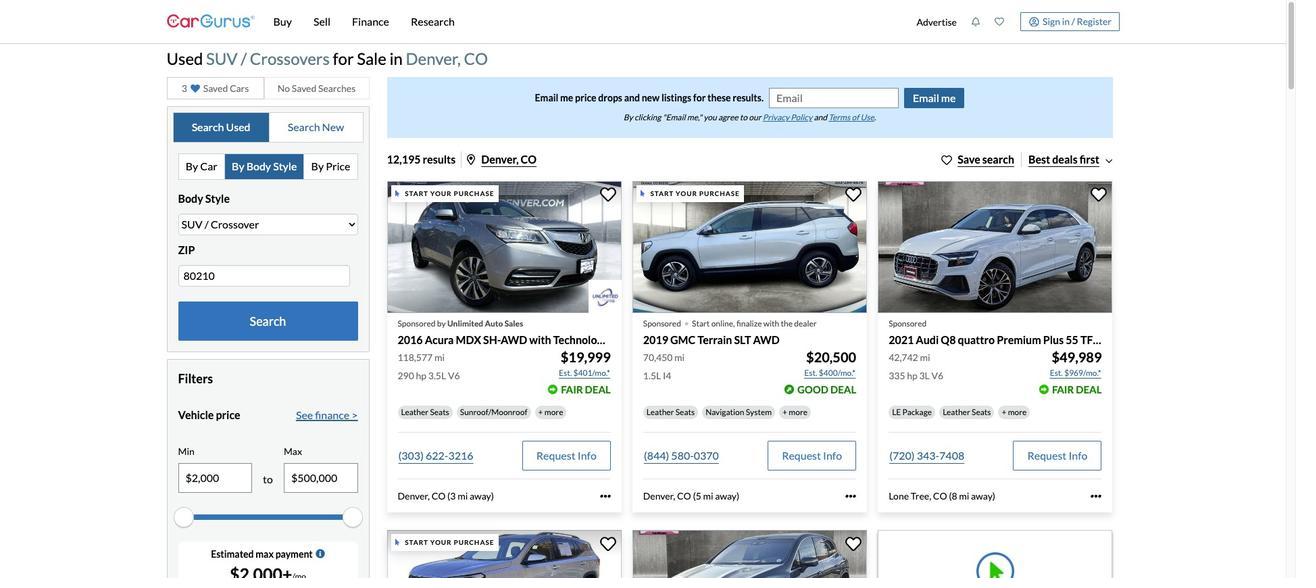 Task type: vqa. For each thing, say whether or not it's contained in the screenshot.
'SEE'
yes



Task type: describe. For each thing, give the bounding box(es) containing it.
cargurus logo homepage link image
[[167, 2, 255, 41]]

3 request info from the left
[[1028, 449, 1088, 462]]

navigation
[[706, 407, 745, 417]]

$400/mo.*
[[819, 368, 856, 378]]

2021
[[889, 333, 914, 346]]

email me price drops and new listings for these results.
[[535, 92, 764, 104]]

sponsored for ·
[[643, 319, 681, 329]]

terrain
[[698, 333, 732, 346]]

request info button for ·
[[768, 441, 857, 471]]

denver, for denver, co (3 mi away)
[[398, 490, 430, 502]]

more for ·
[[789, 407, 808, 417]]

hp for $19,999
[[416, 370, 427, 382]]

awd inside sponsored · start online, finalize with the dealer 2019 gmc terrain slt awd
[[753, 333, 780, 346]]

0 vertical spatial used
[[167, 49, 203, 68]]

email me button
[[905, 88, 965, 108]]

request info button for unlimited auto sales
[[522, 441, 611, 471]]

.
[[875, 112, 876, 122]]

good
[[798, 384, 829, 396]]

terms
[[829, 112, 851, 122]]

start your purchase for ·
[[651, 189, 740, 197]]

12,195 results
[[387, 153, 456, 165]]

3.5l
[[428, 370, 446, 382]]

online,
[[712, 319, 735, 329]]

start down 12,195 results
[[405, 189, 429, 197]]

sponsored · start online, finalize with the dealer 2019 gmc terrain slt awd
[[643, 310, 817, 346]]

(720) 343-7408
[[890, 449, 965, 462]]

fair deal for $19,999
[[561, 384, 611, 396]]

3 away) from the left
[[972, 490, 996, 502]]

glacier white metallic 2021 audi q8 quattro premium plus 55 tfsi awd suv / crossover all-wheel drive automatic image
[[878, 181, 1113, 313]]

map marker alt image
[[467, 154, 475, 165]]

slt
[[734, 333, 751, 346]]

70,450
[[643, 352, 673, 363]]

info for unlimited auto sales
[[578, 449, 597, 462]]

sh-
[[483, 333, 501, 346]]

est. for unlimited auto sales
[[559, 368, 572, 378]]

/ for crossovers
[[241, 49, 247, 68]]

estimated max payment
[[211, 548, 313, 559]]

results
[[423, 153, 456, 165]]

3l
[[920, 370, 930, 382]]

(720)
[[890, 449, 915, 462]]

1 vertical spatial style
[[205, 192, 230, 205]]

selenite grey metallic 2023 mercedes-benz eqs suv 580 4matic awd suv / crossover all-wheel drive automatic image
[[633, 530, 867, 578]]

by car
[[186, 160, 218, 173]]

3 more from the left
[[1008, 407, 1027, 417]]

vehicle
[[178, 408, 214, 421]]

co for denver, co (3 mi away)
[[432, 490, 446, 502]]

3 + from the left
[[1002, 407, 1007, 417]]

estimated
[[211, 548, 254, 559]]

research button
[[400, 0, 466, 43]]

sales
[[505, 319, 523, 329]]

dealer
[[795, 319, 817, 329]]

"email
[[663, 112, 686, 122]]

advertise link
[[910, 3, 964, 41]]

unlimited auto sales image
[[589, 280, 622, 313]]

(3
[[448, 490, 456, 502]]

3 seats from the left
[[972, 407, 991, 417]]

tab list for search new
[[178, 153, 358, 180]]

gmc
[[671, 333, 696, 346]]

mouse pointer image inside start your purchase link
[[395, 539, 400, 546]]

mi right (8
[[959, 490, 970, 502]]

purchase for unlimited auto sales
[[454, 189, 494, 197]]

mi right (5
[[703, 490, 714, 502]]

(844) 580-0370 button
[[643, 441, 720, 471]]

q8
[[941, 333, 956, 346]]

request info for unlimited auto sales
[[537, 449, 597, 462]]

2016
[[398, 333, 423, 346]]

leather for ·
[[647, 407, 674, 417]]

+ for unlimited auto sales
[[538, 407, 543, 417]]

est. $401/mo.* button
[[558, 367, 611, 380]]

filters
[[178, 371, 213, 386]]

12,195
[[387, 153, 421, 165]]

start your purchase down (3
[[405, 538, 494, 546]]

search new tab
[[269, 113, 363, 142]]

$969/mo.*
[[1065, 368, 1102, 378]]

of
[[852, 112, 859, 122]]

deal for ·
[[831, 384, 857, 396]]

335
[[889, 370, 906, 382]]

buy button
[[263, 0, 303, 43]]

sell
[[314, 15, 331, 28]]

more for unlimited auto sales
[[545, 407, 563, 417]]

our
[[749, 112, 762, 122]]

Max text field
[[285, 464, 357, 492]]

by
[[437, 319, 446, 329]]

fair for $49,989
[[1052, 384, 1074, 396]]

new
[[642, 92, 660, 104]]

1 horizontal spatial package
[[903, 407, 932, 417]]

me for email me
[[942, 91, 956, 104]]

42,742
[[889, 352, 919, 363]]

3 request info button from the left
[[1014, 441, 1102, 471]]

cargurus logo homepage link link
[[167, 2, 255, 41]]

info for ·
[[823, 449, 842, 462]]

price
[[326, 160, 350, 173]]

est. $969/mo.* button
[[1050, 367, 1102, 380]]

>
[[352, 408, 358, 421]]

+ more for ·
[[783, 407, 808, 417]]

3 info from the left
[[1069, 449, 1088, 462]]

save search
[[958, 153, 1015, 165]]

ZIP telephone field
[[178, 265, 350, 286]]

search for search new
[[288, 121, 320, 133]]

research
[[411, 15, 455, 28]]

by for by clicking "email me," you agree to our privacy policy and terms of use .
[[624, 112, 633, 122]]

clicking
[[635, 112, 661, 122]]

tab list for no saved searches
[[173, 112, 363, 143]]

denver, for denver, co (5 mi away)
[[643, 490, 676, 502]]

results.
[[733, 92, 764, 104]]

0 horizontal spatial to
[[263, 472, 273, 485]]

le package
[[892, 407, 932, 417]]

start your purchase for unlimited auto sales
[[405, 189, 494, 197]]

hp for $49,989
[[907, 370, 918, 382]]

drops
[[598, 92, 623, 104]]

sign in / register menu item
[[1012, 12, 1120, 31]]

car
[[200, 160, 218, 173]]

silver 2019 gmc terrain slt awd suv / crossover four-wheel drive automatic image
[[633, 181, 867, 313]]

1 vertical spatial and
[[814, 112, 827, 122]]

register
[[1077, 15, 1112, 27]]

your for by
[[430, 189, 452, 197]]

away) for unlimited auto sales
[[470, 490, 494, 502]]

cars
[[230, 82, 249, 94]]

by for by body style
[[232, 160, 244, 173]]

search new
[[288, 121, 344, 133]]

tfsi
[[1081, 333, 1103, 346]]

leather for by
[[401, 407, 429, 417]]

system
[[746, 407, 772, 417]]

email for email me price drops and new listings for these results.
[[535, 92, 559, 104]]

see finance > link
[[296, 407, 358, 423]]

$401/mo.*
[[574, 368, 610, 378]]

7408
[[940, 449, 965, 462]]

tree,
[[911, 490, 932, 502]]

(303) 622-3216
[[399, 449, 474, 462]]

sign in / register link
[[1021, 12, 1120, 31]]

the
[[781, 319, 793, 329]]

co for denver, co
[[521, 153, 537, 165]]

buy
[[273, 15, 292, 28]]

42,742 mi 335 hp 3l v6
[[889, 352, 944, 382]]

(844) 580-0370
[[644, 449, 719, 462]]

search used tab
[[173, 113, 269, 142]]

est. for ·
[[805, 368, 818, 378]]

$20,500
[[807, 349, 857, 365]]

used inside tab
[[226, 121, 250, 133]]

est. inside $49,989 est. $969/mo.*
[[1050, 368, 1063, 378]]

search button
[[178, 301, 358, 340]]



Task type: locate. For each thing, give the bounding box(es) containing it.
mdx
[[456, 333, 481, 346]]

with inside sponsored by unlimited auto sales 2016 acura mdx sh-awd with technology package
[[530, 333, 551, 346]]

denver, for denver, co
[[482, 153, 519, 165]]

hp left 3l on the right
[[907, 370, 918, 382]]

+ more for unlimited auto sales
[[538, 407, 563, 417]]

1 + from the left
[[538, 407, 543, 417]]

fair deal down est. $401/mo.* button
[[561, 384, 611, 396]]

1 leather seats from the left
[[401, 407, 449, 417]]

i4
[[663, 370, 672, 382]]

2 v6 from the left
[[932, 370, 944, 382]]

1 horizontal spatial and
[[814, 112, 827, 122]]

open notifications image
[[971, 17, 981, 26]]

hp right 290
[[416, 370, 427, 382]]

start right mouse pointer icon at the top of the page
[[651, 189, 674, 197]]

/ left the register
[[1072, 15, 1076, 27]]

sponsored inside sponsored 2021 audi q8 quattro premium plus 55 tfsi awd
[[889, 319, 927, 329]]

0 horizontal spatial hp
[[416, 370, 427, 382]]

1 horizontal spatial style
[[273, 160, 297, 173]]

user icon image
[[1029, 17, 1040, 27]]

1 fair deal from the left
[[561, 384, 611, 396]]

denver, co
[[482, 153, 537, 165]]

package right le
[[903, 407, 932, 417]]

3 awd from the left
[[1105, 333, 1131, 346]]

by for by car
[[186, 160, 198, 173]]

mouse pointer image down denver, co (3 mi away)
[[395, 539, 400, 546]]

0 horizontal spatial and
[[624, 92, 640, 104]]

body style
[[178, 192, 230, 205]]

leather seats down the 3.5l
[[401, 407, 449, 417]]

1 away) from the left
[[470, 490, 494, 502]]

package inside sponsored by unlimited auto sales 2016 acura mdx sh-awd with technology package
[[611, 333, 651, 346]]

mi inside 42,742 mi 335 hp 3l v6
[[920, 352, 931, 363]]

(303)
[[399, 449, 424, 462]]

leather seats for by
[[401, 407, 449, 417]]

0 horizontal spatial ellipsis h image
[[846, 491, 857, 502]]

your right mouse pointer icon at the top of the page
[[676, 189, 698, 197]]

2 mouse pointer image from the top
[[395, 539, 400, 546]]

1 vertical spatial to
[[263, 472, 273, 485]]

1 request info from the left
[[537, 449, 597, 462]]

580-
[[672, 449, 694, 462]]

style down car
[[205, 192, 230, 205]]

1 request from the left
[[537, 449, 576, 462]]

denver, left (5
[[643, 490, 676, 502]]

118,577 mi 290 hp 3.5l v6
[[398, 352, 460, 382]]

1 horizontal spatial request info
[[782, 449, 842, 462]]

search left new
[[288, 121, 320, 133]]

used suv / crossovers for sale in denver, co
[[167, 49, 488, 68]]

0 horizontal spatial deal
[[585, 384, 611, 396]]

1 vertical spatial body
[[178, 192, 203, 205]]

1 vertical spatial mouse pointer image
[[395, 539, 400, 546]]

menu bar
[[255, 0, 910, 43]]

2 awd from the left
[[753, 333, 780, 346]]

0 horizontal spatial style
[[205, 192, 230, 205]]

1 horizontal spatial deal
[[831, 384, 857, 396]]

2 + from the left
[[783, 407, 788, 417]]

1 horizontal spatial leather seats
[[647, 407, 695, 417]]

2 horizontal spatial +
[[1002, 407, 1007, 417]]

purchase inside start your purchase link
[[454, 538, 494, 546]]

2 more from the left
[[789, 407, 808, 417]]

1 horizontal spatial fair deal
[[1052, 384, 1102, 396]]

by left 'clicking'
[[624, 112, 633, 122]]

use
[[861, 112, 875, 122]]

2 horizontal spatial request
[[1028, 449, 1067, 462]]

start your purchase link
[[387, 530, 625, 578]]

sponsored up "2016"
[[398, 319, 436, 329]]

3 request from the left
[[1028, 449, 1067, 462]]

est. down '$19,999'
[[559, 368, 572, 378]]

0 vertical spatial body
[[247, 160, 271, 173]]

search down zip "phone field"
[[250, 313, 286, 328]]

in inside menu item
[[1062, 15, 1070, 27]]

3 sponsored from the left
[[889, 319, 927, 329]]

/ for register
[[1072, 15, 1076, 27]]

0 vertical spatial style
[[273, 160, 297, 173]]

2 request info from the left
[[782, 449, 842, 462]]

denver, left (3
[[398, 490, 430, 502]]

1 vertical spatial in
[[390, 49, 403, 68]]

1 horizontal spatial request
[[782, 449, 821, 462]]

sponsored up 2019
[[643, 319, 681, 329]]

0 horizontal spatial request
[[537, 449, 576, 462]]

audi
[[916, 333, 939, 346]]

2 horizontal spatial search
[[288, 121, 320, 133]]

v6 inside 42,742 mi 335 hp 3l v6
[[932, 370, 944, 382]]

search
[[192, 121, 224, 133], [288, 121, 320, 133], [250, 313, 286, 328]]

sponsored by unlimited auto sales 2016 acura mdx sh-awd with technology package
[[398, 319, 651, 346]]

to
[[740, 112, 748, 122], [263, 472, 273, 485]]

1 horizontal spatial fair
[[1052, 384, 1074, 396]]

finalize
[[737, 319, 762, 329]]

to right min text box
[[263, 472, 273, 485]]

1 ellipsis h image from the left
[[846, 491, 857, 502]]

2 horizontal spatial seats
[[972, 407, 991, 417]]

1 horizontal spatial saved
[[292, 82, 317, 94]]

finance button
[[341, 0, 400, 43]]

0 horizontal spatial info
[[578, 449, 597, 462]]

sunroof/moonroof
[[460, 407, 528, 417]]

leather seats down i4
[[647, 407, 695, 417]]

deal down $401/mo.*
[[585, 384, 611, 396]]

1 horizontal spatial +
[[783, 407, 788, 417]]

in right sign at the right of page
[[1062, 15, 1070, 27]]

0 vertical spatial mouse pointer image
[[395, 190, 400, 197]]

3 + more from the left
[[1002, 407, 1027, 417]]

deal down $969/mo.*
[[1076, 384, 1102, 396]]

leather down 290
[[401, 407, 429, 417]]

awd inside sponsored 2021 audi q8 quattro premium plus 55 tfsi awd
[[1105, 333, 1131, 346]]

purchase for ·
[[700, 189, 740, 197]]

sign in / register
[[1043, 15, 1112, 27]]

0 horizontal spatial me
[[560, 92, 573, 104]]

mi inside 70,450 mi 1.5l i4
[[675, 352, 685, 363]]

co left (3
[[432, 490, 446, 502]]

0 horizontal spatial with
[[530, 333, 551, 346]]

your down results
[[430, 189, 452, 197]]

1 vertical spatial /
[[241, 49, 247, 68]]

2 away) from the left
[[715, 490, 740, 502]]

1 request info button from the left
[[522, 441, 611, 471]]

0 horizontal spatial package
[[611, 333, 651, 346]]

vehicle price
[[178, 408, 240, 421]]

saved right no
[[292, 82, 317, 94]]

zip
[[178, 243, 195, 256]]

2 horizontal spatial request info button
[[1014, 441, 1102, 471]]

seats for by
[[430, 407, 449, 417]]

email
[[913, 91, 940, 104], [535, 92, 559, 104]]

ellipsis h image
[[600, 491, 611, 502]]

leather seats for ·
[[647, 407, 695, 417]]

1 horizontal spatial with
[[764, 319, 780, 329]]

1 horizontal spatial price
[[575, 92, 597, 104]]

est.
[[559, 368, 572, 378], [805, 368, 818, 378], [1050, 368, 1063, 378]]

max
[[284, 445, 302, 457]]

v6 inside 118,577 mi 290 hp 3.5l v6
[[448, 370, 460, 382]]

2 ellipsis h image from the left
[[1091, 491, 1102, 502]]

search used
[[192, 121, 250, 133]]

ellipsis h image
[[846, 491, 857, 502], [1091, 491, 1102, 502]]

2 horizontal spatial deal
[[1076, 384, 1102, 396]]

2 fair from the left
[[1052, 384, 1074, 396]]

search for search
[[250, 313, 286, 328]]

0 horizontal spatial used
[[167, 49, 203, 68]]

awd for $49,989
[[1105, 333, 1131, 346]]

tab list
[[173, 112, 363, 143], [178, 153, 358, 180]]

1 horizontal spatial used
[[226, 121, 250, 133]]

1 horizontal spatial + more
[[783, 407, 808, 417]]

1 deal from the left
[[585, 384, 611, 396]]

finance
[[352, 15, 389, 28]]

body down the by car tab
[[178, 192, 203, 205]]

0 horizontal spatial price
[[216, 408, 240, 421]]

1 horizontal spatial /
[[1072, 15, 1076, 27]]

saved cars
[[203, 82, 249, 94]]

price left drops
[[575, 92, 597, 104]]

1 horizontal spatial in
[[1062, 15, 1070, 27]]

2 deal from the left
[[831, 384, 857, 396]]

0 vertical spatial price
[[575, 92, 597, 104]]

0 horizontal spatial more
[[545, 407, 563, 417]]

sign
[[1043, 15, 1061, 27]]

for left "sale"
[[333, 49, 354, 68]]

plus
[[1044, 333, 1064, 346]]

email inside button
[[913, 91, 940, 104]]

0 horizontal spatial away)
[[470, 490, 494, 502]]

for
[[333, 49, 354, 68], [693, 92, 706, 104]]

your down denver, co (3 mi away)
[[430, 538, 452, 546]]

see
[[296, 408, 313, 421]]

0 vertical spatial for
[[333, 49, 354, 68]]

est. up good
[[805, 368, 818, 378]]

price right the vehicle
[[216, 408, 240, 421]]

by inside "tab"
[[232, 160, 244, 173]]

awd down finalize
[[753, 333, 780, 346]]

0 horizontal spatial fair deal
[[561, 384, 611, 396]]

0370
[[694, 449, 719, 462]]

with left the
[[764, 319, 780, 329]]

2 saved from the left
[[292, 82, 317, 94]]

email me
[[913, 91, 956, 104]]

0 horizontal spatial awd
[[501, 333, 527, 346]]

2 leather seats from the left
[[647, 407, 695, 417]]

start your purchase right mouse pointer icon at the top of the page
[[651, 189, 740, 197]]

me
[[942, 91, 956, 104], [560, 92, 573, 104]]

3 leather from the left
[[943, 407, 971, 417]]

0 horizontal spatial search
[[192, 121, 224, 133]]

1 horizontal spatial to
[[740, 112, 748, 122]]

info circle image
[[316, 549, 325, 559]]

start down denver, co (3 mi away)
[[405, 538, 429, 546]]

1 vertical spatial used
[[226, 121, 250, 133]]

awd down sales
[[501, 333, 527, 346]]

your
[[430, 189, 452, 197], [676, 189, 698, 197], [430, 538, 452, 546]]

/ inside menu item
[[1072, 15, 1076, 27]]

v6 for $49,989
[[932, 370, 944, 382]]

0 horizontal spatial email
[[535, 92, 559, 104]]

1 horizontal spatial email
[[913, 91, 940, 104]]

body
[[247, 160, 271, 173], [178, 192, 203, 205]]

0 vertical spatial in
[[1062, 15, 1070, 27]]

by left price
[[311, 160, 324, 173]]

body right car
[[247, 160, 271, 173]]

max
[[256, 548, 274, 559]]

1 horizontal spatial info
[[823, 449, 842, 462]]

save search button
[[942, 151, 1015, 168]]

new
[[322, 121, 344, 133]]

hp inside 42,742 mi 335 hp 3l v6
[[907, 370, 918, 382]]

fair down est. $969/mo.* button
[[1052, 384, 1074, 396]]

co for denver, co (5 mi away)
[[677, 490, 691, 502]]

le
[[892, 407, 901, 417]]

sell button
[[303, 0, 341, 43]]

menu bar containing buy
[[255, 0, 910, 43]]

style inside "tab"
[[273, 160, 297, 173]]

your inside start your purchase link
[[430, 538, 452, 546]]

$49,989
[[1052, 349, 1102, 365]]

0 horizontal spatial request info button
[[522, 441, 611, 471]]

mi down "audi"
[[920, 352, 931, 363]]

me for email me price drops and new listings for these results.
[[560, 92, 573, 104]]

1 horizontal spatial seats
[[676, 407, 695, 417]]

body inside "tab"
[[247, 160, 271, 173]]

your for ·
[[676, 189, 698, 197]]

2019
[[643, 333, 669, 346]]

2 + more from the left
[[783, 407, 808, 417]]

to left our
[[740, 112, 748, 122]]

denver, co (3 mi away)
[[398, 490, 494, 502]]

2 horizontal spatial away)
[[972, 490, 996, 502]]

1 horizontal spatial hp
[[907, 370, 918, 382]]

sponsored for by
[[398, 319, 436, 329]]

1 saved from the left
[[203, 82, 228, 94]]

2 hp from the left
[[907, 370, 918, 382]]

used up 3
[[167, 49, 203, 68]]

agree
[[719, 112, 739, 122]]

est. inside $19,999 est. $401/mo.*
[[559, 368, 572, 378]]

mouse pointer image
[[395, 190, 400, 197], [395, 539, 400, 546]]

navigation system
[[706, 407, 772, 417]]

co left (5
[[677, 490, 691, 502]]

1 fair from the left
[[561, 384, 583, 396]]

mouse pointer image down 12,195
[[395, 190, 400, 197]]

mi
[[435, 352, 445, 363], [675, 352, 685, 363], [920, 352, 931, 363], [458, 490, 468, 502], [703, 490, 714, 502], [959, 490, 970, 502]]

saved cars image
[[995, 17, 1005, 26]]

denver, right the map marker alt image
[[482, 153, 519, 165]]

and right policy in the right of the page
[[814, 112, 827, 122]]

denver, co button
[[467, 153, 537, 165]]

v6 right the 3.5l
[[448, 370, 460, 382]]

tab list containing by car
[[178, 153, 358, 180]]

2 request from the left
[[782, 449, 821, 462]]

used down cars
[[226, 121, 250, 133]]

2 request info button from the left
[[768, 441, 857, 471]]

style
[[273, 160, 297, 173], [205, 192, 230, 205]]

request for unlimited auto sales
[[537, 449, 576, 462]]

ellipsis h image for ·
[[846, 491, 857, 502]]

quicksilver metallic 2021 gmc terrain slt awd suv / crossover four-wheel drive 9-speed automatic image
[[387, 530, 622, 578]]

acura
[[425, 333, 454, 346]]

for left 'these'
[[693, 92, 706, 104]]

tab list up by body style
[[173, 112, 363, 143]]

ellipsis h image for 2021
[[1091, 491, 1102, 502]]

denver, down research dropdown button
[[406, 49, 461, 68]]

search inside tab
[[288, 121, 320, 133]]

away) right (8
[[972, 490, 996, 502]]

leather seats up 7408
[[943, 407, 991, 417]]

0 horizontal spatial seats
[[430, 407, 449, 417]]

0 horizontal spatial sponsored
[[398, 319, 436, 329]]

awd for $19,999
[[501, 333, 527, 346]]

by body style tab
[[225, 154, 304, 179]]

mi down acura
[[435, 352, 445, 363]]

search up car
[[192, 121, 224, 133]]

premium
[[997, 333, 1042, 346]]

fair deal down est. $969/mo.* button
[[1052, 384, 1102, 396]]

heart image
[[190, 84, 200, 93]]

leather up 7408
[[943, 407, 971, 417]]

1 leather from the left
[[401, 407, 429, 417]]

1 seats from the left
[[430, 407, 449, 417]]

style left by price
[[273, 160, 297, 173]]

est. down $49,989
[[1050, 368, 1063, 378]]

1 info from the left
[[578, 449, 597, 462]]

awd inside sponsored by unlimited auto sales 2016 acura mdx sh-awd with technology package
[[501, 333, 527, 346]]

start inside sponsored · start online, finalize with the dealer 2019 gmc terrain slt awd
[[692, 319, 710, 329]]

0 horizontal spatial +
[[538, 407, 543, 417]]

by car tab
[[179, 154, 225, 179]]

search inside tab
[[192, 121, 224, 133]]

sponsored for 2021
[[889, 319, 927, 329]]

1 horizontal spatial request info button
[[768, 441, 857, 471]]

0 horizontal spatial leather seats
[[401, 407, 449, 417]]

2 horizontal spatial more
[[1008, 407, 1027, 417]]

+
[[538, 407, 543, 417], [783, 407, 788, 417], [1002, 407, 1007, 417]]

mi down the gmc
[[675, 352, 685, 363]]

co right the map marker alt image
[[521, 153, 537, 165]]

3 deal from the left
[[1076, 384, 1102, 396]]

v6 for $19,999
[[448, 370, 460, 382]]

1 horizontal spatial body
[[247, 160, 271, 173]]

1 horizontal spatial est.
[[805, 368, 818, 378]]

2 horizontal spatial est.
[[1050, 368, 1063, 378]]

by right car
[[232, 160, 244, 173]]

save
[[958, 153, 981, 165]]

1 horizontal spatial me
[[942, 91, 956, 104]]

2 horizontal spatial request info
[[1028, 449, 1088, 462]]

3 leather seats from the left
[[943, 407, 991, 417]]

deal for unlimited auto sales
[[585, 384, 611, 396]]

1 mouse pointer image from the top
[[395, 190, 400, 197]]

est. $400/mo.* button
[[804, 367, 857, 380]]

menu containing sign in / register
[[910, 3, 1120, 41]]

1 more from the left
[[545, 407, 563, 417]]

leather down i4
[[647, 407, 674, 417]]

(5
[[693, 490, 702, 502]]

/ right the suv at the top of the page
[[241, 49, 247, 68]]

with left technology on the left of the page
[[530, 333, 551, 346]]

$19,999
[[561, 349, 611, 365]]

1 vertical spatial for
[[693, 92, 706, 104]]

tab list down search used tab
[[178, 153, 358, 180]]

saved right heart image
[[203, 82, 228, 94]]

1 horizontal spatial away)
[[715, 490, 740, 502]]

away) for ·
[[715, 490, 740, 502]]

1 horizontal spatial search
[[250, 313, 286, 328]]

in right "sale"
[[390, 49, 403, 68]]

622-
[[426, 449, 448, 462]]

away) right (5
[[715, 490, 740, 502]]

menu
[[910, 3, 1120, 41]]

start your purchase down results
[[405, 189, 494, 197]]

1 horizontal spatial awd
[[753, 333, 780, 346]]

search for search used
[[192, 121, 224, 133]]

search inside button
[[250, 313, 286, 328]]

v6 right 3l on the right
[[932, 370, 944, 382]]

0 horizontal spatial in
[[390, 49, 403, 68]]

away) right (3
[[470, 490, 494, 502]]

gray 2016 acura mdx sh-awd with technology package suv / crossover all-wheel drive 9-speed automatic image
[[387, 181, 622, 313]]

0 horizontal spatial for
[[333, 49, 354, 68]]

1 vertical spatial package
[[903, 407, 932, 417]]

co down research dropdown button
[[464, 49, 488, 68]]

by left car
[[186, 160, 198, 173]]

1 horizontal spatial ellipsis h image
[[1091, 491, 1102, 502]]

seats for ·
[[676, 407, 695, 417]]

0 horizontal spatial saved
[[203, 82, 228, 94]]

(844)
[[644, 449, 669, 462]]

1 v6 from the left
[[448, 370, 460, 382]]

mi inside 118,577 mi 290 hp 3.5l v6
[[435, 352, 445, 363]]

with inside sponsored · start online, finalize with the dealer 2019 gmc terrain slt awd
[[764, 319, 780, 329]]

sponsored inside sponsored · start online, finalize with the dealer 2019 gmc terrain slt awd
[[643, 319, 681, 329]]

hp inside 118,577 mi 290 hp 3.5l v6
[[416, 370, 427, 382]]

1 horizontal spatial v6
[[932, 370, 944, 382]]

1 awd from the left
[[501, 333, 527, 346]]

by price
[[311, 160, 350, 173]]

purchase
[[454, 189, 494, 197], [700, 189, 740, 197], [454, 538, 494, 546]]

1 + more from the left
[[538, 407, 563, 417]]

unlimited
[[447, 319, 483, 329]]

by price tab
[[304, 154, 357, 179]]

(720) 343-7408 button
[[889, 441, 966, 471]]

1 horizontal spatial for
[[693, 92, 706, 104]]

2 info from the left
[[823, 449, 842, 462]]

good deal
[[798, 384, 857, 396]]

0 horizontal spatial body
[[178, 192, 203, 205]]

0 horizontal spatial /
[[241, 49, 247, 68]]

you
[[704, 112, 717, 122]]

email for email me
[[913, 91, 940, 104]]

fair for $19,999
[[561, 384, 583, 396]]

2 seats from the left
[[676, 407, 695, 417]]

1 sponsored from the left
[[398, 319, 436, 329]]

quattro
[[958, 333, 995, 346]]

mi right (3
[[458, 490, 468, 502]]

0 vertical spatial /
[[1072, 15, 1076, 27]]

1 vertical spatial price
[[216, 408, 240, 421]]

start right ·
[[692, 319, 710, 329]]

Min text field
[[179, 464, 252, 492]]

0 horizontal spatial est.
[[559, 368, 572, 378]]

70,450 mi 1.5l i4
[[643, 352, 685, 382]]

est. inside $20,500 est. $400/mo.*
[[805, 368, 818, 378]]

co left (8
[[933, 490, 948, 502]]

0 vertical spatial with
[[764, 319, 780, 329]]

fair deal for $49,989
[[1052, 384, 1102, 396]]

1 horizontal spatial sponsored
[[643, 319, 681, 329]]

awd right tfsi
[[1105, 333, 1131, 346]]

0 horizontal spatial fair
[[561, 384, 583, 396]]

request for ·
[[782, 449, 821, 462]]

·
[[684, 310, 690, 334]]

deal down $400/mo.*
[[831, 384, 857, 396]]

1 vertical spatial tab list
[[178, 153, 358, 180]]

2 est. from the left
[[805, 368, 818, 378]]

request info for ·
[[782, 449, 842, 462]]

fair down est. $401/mo.* button
[[561, 384, 583, 396]]

tab list containing search used
[[173, 112, 363, 143]]

package up 70,450
[[611, 333, 651, 346]]

terms of use link
[[829, 112, 875, 122]]

see finance >
[[296, 408, 358, 421]]

2 horizontal spatial leather
[[943, 407, 971, 417]]

1 vertical spatial with
[[530, 333, 551, 346]]

2 horizontal spatial sponsored
[[889, 319, 927, 329]]

2 fair deal from the left
[[1052, 384, 1102, 396]]

2 horizontal spatial leather seats
[[943, 407, 991, 417]]

0 vertical spatial package
[[611, 333, 651, 346]]

me inside button
[[942, 91, 956, 104]]

0 vertical spatial and
[[624, 92, 640, 104]]

1 est. from the left
[[559, 368, 572, 378]]

3 est. from the left
[[1050, 368, 1063, 378]]

0 horizontal spatial request info
[[537, 449, 597, 462]]

2 sponsored from the left
[[643, 319, 681, 329]]

1 horizontal spatial leather
[[647, 407, 674, 417]]

and left new
[[624, 92, 640, 104]]

info
[[578, 449, 597, 462], [823, 449, 842, 462], [1069, 449, 1088, 462]]

1 hp from the left
[[416, 370, 427, 382]]

searches
[[318, 82, 356, 94]]

sponsored inside sponsored by unlimited auto sales 2016 acura mdx sh-awd with technology package
[[398, 319, 436, 329]]

mouse pointer image
[[641, 190, 645, 197]]

2 leather from the left
[[647, 407, 674, 417]]

sponsored up 2021
[[889, 319, 927, 329]]

by for by price
[[311, 160, 324, 173]]

Email email field
[[770, 88, 898, 107]]

+ for ·
[[783, 407, 788, 417]]



